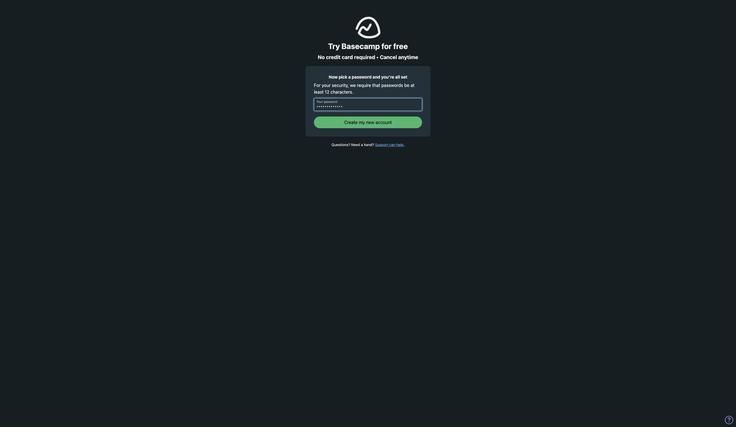 Task type: describe. For each thing, give the bounding box(es) containing it.
12
[[325, 90, 329, 95]]

support
[[375, 143, 388, 147]]

•
[[376, 54, 379, 60]]

for
[[314, 83, 321, 88]]

Your password password field
[[314, 98, 422, 111]]

you're
[[381, 74, 394, 79]]

a for password
[[348, 74, 351, 79]]

try
[[328, 42, 340, 51]]

we
[[350, 83, 356, 88]]

and
[[373, 74, 380, 79]]

help.
[[396, 143, 405, 147]]

card
[[342, 54, 353, 60]]

characters.
[[331, 90, 353, 95]]

cancel
[[380, 54, 397, 60]]

try basecamp for free
[[328, 42, 408, 51]]

pick
[[339, 74, 347, 79]]

set
[[401, 74, 407, 79]]

now
[[329, 74, 338, 79]]

anytime
[[398, 54, 418, 60]]

require
[[357, 83, 371, 88]]

questions? need a hand? support can help.
[[332, 143, 405, 147]]

for
[[382, 42, 392, 51]]

no
[[318, 54, 325, 60]]



Task type: vqa. For each thing, say whether or not it's contained in the screenshot.
Characters.
yes



Task type: locate. For each thing, give the bounding box(es) containing it.
support can help. link
[[375, 143, 405, 147]]

0 vertical spatial a
[[348, 74, 351, 79]]

all
[[395, 74, 400, 79]]

password down the 12
[[324, 100, 337, 104]]

questions?
[[332, 143, 350, 147]]

hand?
[[364, 143, 374, 147]]

a for hand?
[[361, 143, 363, 147]]

basecamp
[[342, 42, 380, 51]]

for your security, we require that passwords be at least 12 characters.
[[314, 83, 414, 95]]

your
[[322, 83, 331, 88]]

at
[[411, 83, 414, 88]]

can
[[389, 143, 395, 147]]

your
[[317, 100, 323, 104]]

security,
[[332, 83, 349, 88]]

be
[[404, 83, 409, 88]]

now pick a password and you're all set
[[329, 74, 407, 79]]

1 vertical spatial password
[[324, 100, 337, 104]]

free
[[393, 42, 408, 51]]

no credit card required • cancel anytime
[[318, 54, 418, 60]]

1 horizontal spatial password
[[352, 74, 372, 79]]

least
[[314, 90, 324, 95]]

required
[[354, 54, 375, 60]]

that
[[372, 83, 380, 88]]

a right pick
[[348, 74, 351, 79]]

1 horizontal spatial a
[[361, 143, 363, 147]]

0 horizontal spatial password
[[324, 100, 337, 104]]

password
[[352, 74, 372, 79], [324, 100, 337, 104]]

passwords
[[381, 83, 403, 88]]

0 horizontal spatial a
[[348, 74, 351, 79]]

password up require
[[352, 74, 372, 79]]

a
[[348, 74, 351, 79], [361, 143, 363, 147]]

your password
[[317, 100, 337, 104]]

need
[[351, 143, 360, 147]]

a right need
[[361, 143, 363, 147]]

None submit
[[314, 117, 422, 128]]

credit
[[326, 54, 341, 60]]

0 vertical spatial password
[[352, 74, 372, 79]]

1 vertical spatial a
[[361, 143, 363, 147]]



